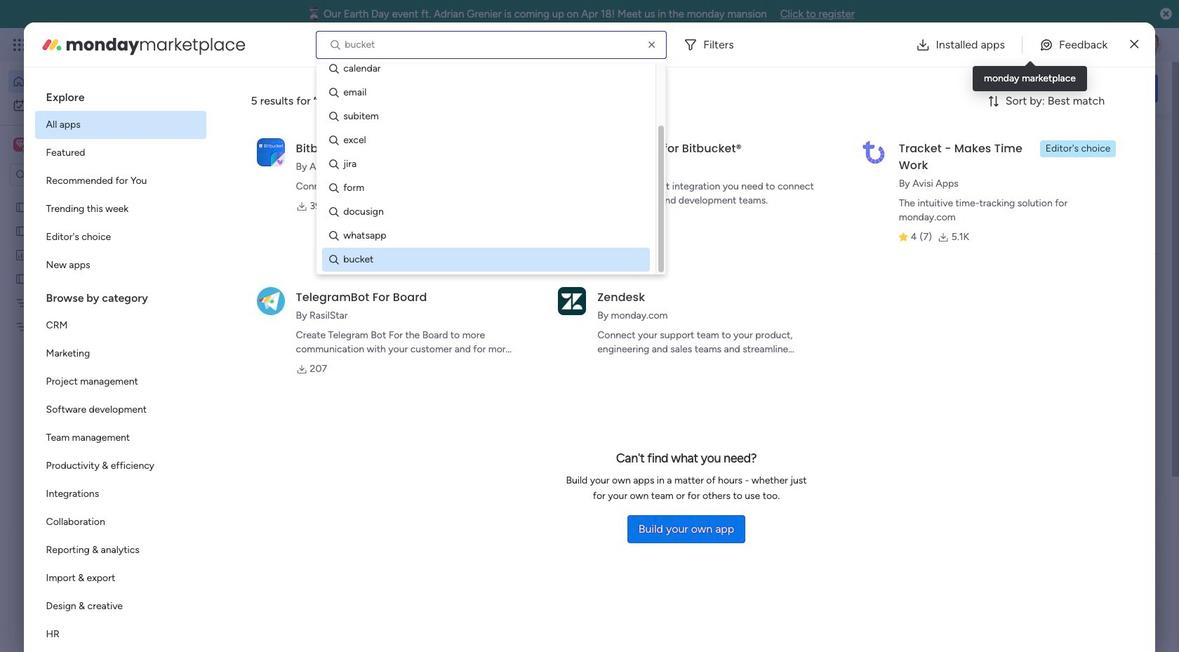 Task type: describe. For each thing, give the bounding box(es) containing it.
1 heading from the top
[[35, 79, 206, 111]]

add to favorites image
[[416, 285, 430, 299]]

select product image
[[13, 38, 27, 52]]

2 image
[[971, 29, 984, 45]]

getting started element
[[948, 540, 1158, 596]]

dapulse x slim image
[[1130, 36, 1139, 53]]

1 horizontal spatial monday marketplace image
[[1023, 38, 1037, 52]]

help center element
[[948, 607, 1158, 652]]

quick search results list box
[[217, 159, 914, 517]]

2 heading from the top
[[35, 279, 206, 312]]

public dashboard image
[[15, 248, 28, 261]]

1 workspace image from the left
[[13, 137, 27, 152]]

dapulse x slim image
[[1137, 130, 1154, 147]]

1 horizontal spatial public board image
[[234, 284, 250, 300]]

1 circle o image from the top
[[969, 196, 978, 206]]

2 circle o image from the top
[[969, 231, 978, 242]]

workspace selection element
[[13, 136, 117, 154]]



Task type: locate. For each thing, give the bounding box(es) containing it.
monday marketplace image
[[40, 33, 63, 56], [1023, 38, 1037, 52]]

option
[[8, 70, 171, 93], [8, 94, 171, 117], [35, 111, 206, 139], [35, 139, 206, 167], [35, 167, 206, 195], [0, 194, 179, 197], [35, 195, 206, 223], [35, 223, 206, 251], [35, 251, 206, 279], [35, 312, 206, 340], [35, 340, 206, 368], [35, 368, 206, 396], [35, 396, 206, 424], [35, 424, 206, 452], [35, 452, 206, 480], [35, 480, 206, 508], [35, 508, 206, 536], [35, 536, 206, 564], [35, 564, 206, 592], [35, 592, 206, 620], [35, 620, 206, 649]]

help image
[[1088, 38, 1102, 52]]

v2 bolt switch image
[[1068, 80, 1077, 96]]

terry turtle image
[[1140, 34, 1162, 56]]

0 horizontal spatial public board image
[[15, 272, 28, 285]]

see plans image
[[233, 37, 245, 53]]

update feed image
[[961, 38, 975, 52]]

0 vertical spatial circle o image
[[969, 196, 978, 206]]

Search in workspace field
[[29, 167, 117, 183]]

monday marketplace image right select product image
[[40, 33, 63, 56]]

search everything image
[[1057, 38, 1071, 52]]

1 vertical spatial public board image
[[15, 224, 28, 237]]

monday marketplace image left search everything image
[[1023, 38, 1037, 52]]

notifications image
[[930, 38, 944, 52]]

v2 user feedback image
[[959, 80, 970, 96]]

heading
[[35, 79, 206, 111], [35, 279, 206, 312]]

0 vertical spatial public board image
[[15, 200, 28, 213]]

public board image down public dashboard image
[[15, 272, 28, 285]]

1 vertical spatial heading
[[35, 279, 206, 312]]

public board image
[[15, 272, 28, 285], [234, 284, 250, 300]]

list box
[[35, 79, 206, 652], [0, 192, 179, 527]]

circle o image
[[969, 196, 978, 206], [969, 231, 978, 242]]

0 horizontal spatial monday marketplace image
[[40, 33, 63, 56]]

workspace image
[[13, 137, 27, 152], [16, 137, 25, 152]]

0 vertical spatial heading
[[35, 79, 206, 111]]

2 workspace image from the left
[[16, 137, 25, 152]]

public board image
[[15, 200, 28, 213], [15, 224, 28, 237]]

2 public board image from the top
[[15, 224, 28, 237]]

app logo image
[[257, 138, 285, 166], [860, 138, 888, 166], [257, 287, 285, 315], [558, 287, 586, 315]]

public board image up component image
[[234, 284, 250, 300]]

component image
[[234, 306, 247, 319]]

1 public board image from the top
[[15, 200, 28, 213]]

1 vertical spatial circle o image
[[969, 231, 978, 242]]



Task type: vqa. For each thing, say whether or not it's contained in the screenshot.
the 'Search everything' icon
yes



